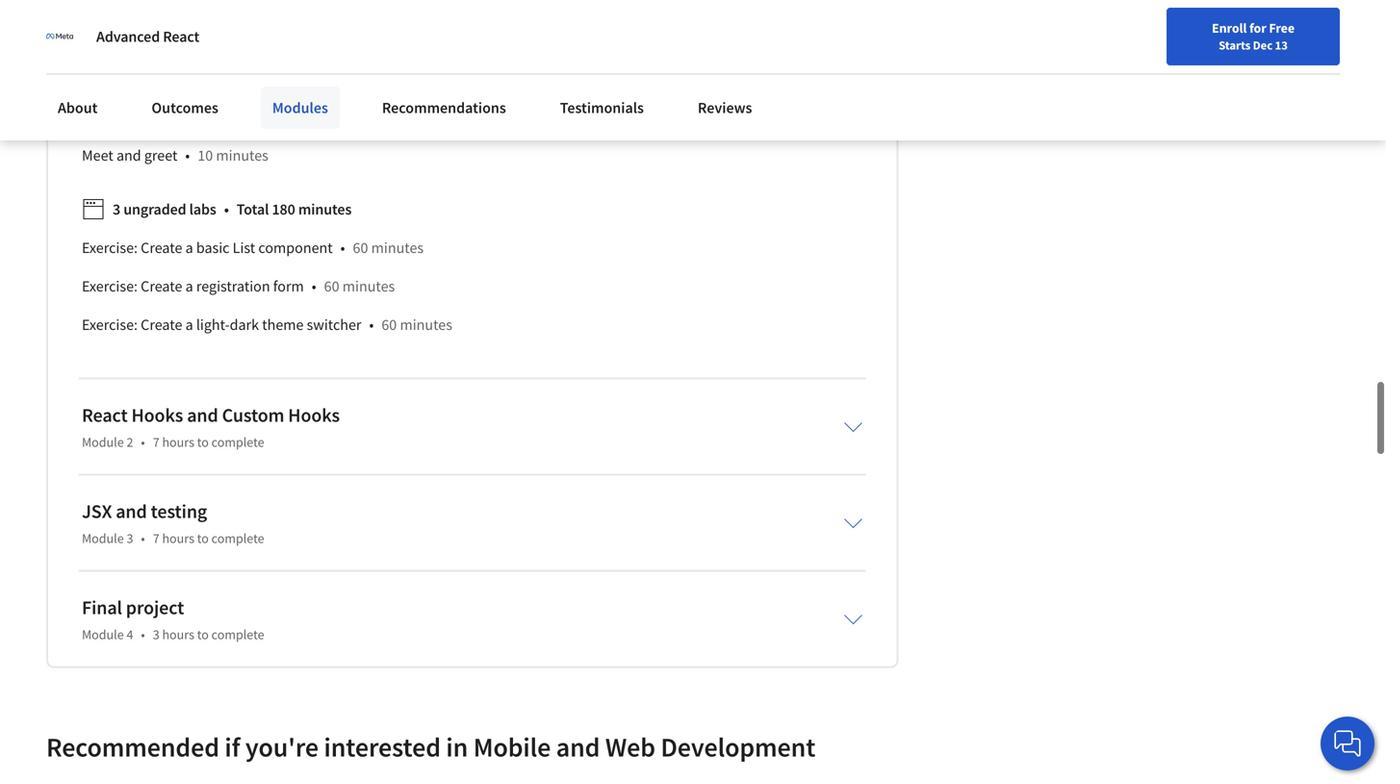 Task type: locate. For each thing, give the bounding box(es) containing it.
and inside jsx and testing module 3 • 7 hours to complete
[[116, 500, 147, 524]]

a left light- at the left top of the page
[[185, 315, 193, 335]]

1 horizontal spatial 3
[[127, 530, 133, 547]]

mobile
[[473, 731, 551, 765]]

module
[[82, 54, 130, 73], [82, 434, 124, 451], [82, 530, 124, 547], [82, 626, 124, 644]]

total down 30
[[264, 108, 297, 127]]

2 exercise: from the top
[[82, 277, 138, 296]]

a for basic
[[185, 238, 193, 258]]

to right 4
[[197, 626, 209, 644]]

check:
[[157, 15, 199, 34]]

show notifications image
[[1162, 24, 1186, 47]]

hooks right custom
[[288, 404, 340, 428]]

2 horizontal spatial 60
[[382, 315, 397, 335]]

• right 2
[[141, 434, 145, 451]]

3 create from the top
[[141, 315, 182, 335]]

meta image
[[46, 23, 73, 50]]

60 right component
[[353, 238, 368, 258]]

2 module from the top
[[82, 434, 124, 451]]

modules
[[272, 98, 328, 117]]

a
[[185, 238, 193, 258], [185, 277, 193, 296], [185, 315, 193, 335]]

0 vertical spatial hours
[[162, 434, 194, 451]]

react hooks and custom hooks module 2 • 7 hours to complete
[[82, 404, 340, 451]]

• total 180 minutes
[[224, 200, 352, 219]]

2 to from the top
[[197, 530, 209, 547]]

react
[[202, 15, 238, 34], [163, 27, 199, 46], [82, 404, 128, 428]]

• inside react hooks and custom hooks module 2 • 7 hours to complete
[[141, 434, 145, 451]]

3 a from the top
[[185, 315, 193, 335]]

about
[[58, 98, 98, 117]]

0 vertical spatial exercise:
[[82, 238, 138, 258]]

react up 2
[[82, 404, 128, 428]]

basic
[[196, 238, 230, 258]]

2
[[127, 434, 133, 451]]

1 vertical spatial 7
[[153, 530, 159, 547]]

and inside react hooks and custom hooks module 2 • 7 hours to complete
[[187, 404, 218, 428]]

module quiz: components • 30 minutes
[[82, 54, 341, 73]]

react up components
[[163, 27, 199, 46]]

exercise:
[[82, 238, 138, 258], [82, 277, 138, 296], [82, 315, 138, 335]]

60 up switcher
[[324, 277, 339, 296]]

30
[[270, 54, 285, 73]]

total left 180
[[237, 200, 269, 219]]

total
[[264, 108, 297, 127], [237, 200, 269, 219]]

7 right 2
[[153, 434, 159, 451]]

3 module from the top
[[82, 530, 124, 547]]

registration
[[196, 277, 270, 296]]

discussion
[[123, 108, 192, 127]]

1 exercise: from the top
[[82, 238, 138, 258]]

• right labs
[[224, 200, 229, 219]]

1 vertical spatial 60
[[324, 277, 339, 296]]

2 vertical spatial to
[[197, 626, 209, 644]]

exercise: create a registration form • 60 minutes
[[82, 277, 395, 296]]

1 vertical spatial exercise:
[[82, 277, 138, 296]]

7 inside jsx and testing module 3 • 7 hours to complete
[[153, 530, 159, 547]]

1 vertical spatial 10
[[198, 146, 213, 165]]

create
[[141, 238, 182, 258], [141, 277, 182, 296], [141, 315, 182, 335]]

3 exercise: from the top
[[82, 315, 138, 335]]

• right 4
[[141, 626, 145, 644]]

2 hours from the top
[[162, 530, 194, 547]]

module down advanced
[[82, 54, 130, 73]]

3 left "ungraded"
[[113, 200, 120, 219]]

if
[[225, 731, 240, 765]]

1 vertical spatial 3
[[127, 530, 133, 547]]

reviews link
[[686, 87, 764, 129]]

hooks
[[131, 404, 183, 428], [288, 404, 340, 428]]

hooks up 2
[[131, 404, 183, 428]]

• right greet
[[185, 146, 190, 165]]

module left 2
[[82, 434, 124, 451]]

2 vertical spatial 3
[[153, 626, 159, 644]]

interested
[[324, 731, 441, 765]]

60
[[353, 238, 368, 258], [324, 277, 339, 296], [382, 315, 397, 335]]

a for light-
[[185, 315, 193, 335]]

1 a from the top
[[185, 238, 193, 258]]

0 vertical spatial 3
[[113, 200, 120, 219]]

2 horizontal spatial react
[[202, 15, 238, 34]]

module inside final project module 4 • 3 hours to complete
[[82, 626, 124, 644]]

2 7 from the top
[[153, 530, 159, 547]]

0 vertical spatial a
[[185, 238, 193, 258]]

to inside react hooks and custom hooks module 2 • 7 hours to complete
[[197, 434, 209, 451]]

7 down testing
[[153, 530, 159, 547]]

1 vertical spatial a
[[185, 277, 193, 296]]

1 horizontal spatial 10
[[300, 108, 315, 127]]

custom
[[222, 404, 284, 428]]

4 module from the top
[[82, 626, 124, 644]]

1 vertical spatial to
[[197, 530, 209, 547]]

2 vertical spatial create
[[141, 315, 182, 335]]

and right jsx
[[116, 500, 147, 524]]

for
[[1250, 19, 1267, 37]]

1 7 from the top
[[153, 434, 159, 451]]

1 module from the top
[[82, 54, 130, 73]]

labs
[[189, 200, 216, 219]]

10 right prompt
[[300, 108, 315, 127]]

context
[[241, 15, 290, 34]]

hours
[[162, 434, 194, 451], [162, 530, 194, 547], [162, 626, 194, 644]]

component
[[258, 238, 333, 258]]

2 vertical spatial complete
[[211, 626, 264, 644]]

hours down testing
[[162, 530, 194, 547]]

module inside jsx and testing module 3 • 7 hours to complete
[[82, 530, 124, 547]]

theme
[[262, 315, 304, 335]]

final
[[82, 596, 122, 620]]

2 complete from the top
[[211, 530, 264, 547]]

60 right switcher
[[382, 315, 397, 335]]

1 create from the top
[[141, 238, 182, 258]]

0 vertical spatial to
[[197, 434, 209, 451]]

and left custom
[[187, 404, 218, 428]]

to down testing
[[197, 530, 209, 547]]

outcomes link
[[140, 87, 230, 129]]

and right meet
[[116, 146, 141, 165]]

complete inside final project module 4 • 3 hours to complete
[[211, 626, 264, 644]]

10 down prompt
[[198, 146, 213, 165]]

3 inside the hide info about module content region
[[113, 200, 120, 219]]

quiz:
[[133, 54, 164, 73]]

exercise: create a basic list component • 60 minutes
[[82, 238, 424, 258]]

create left registration
[[141, 277, 182, 296]]

list
[[233, 238, 255, 258]]

hours inside react hooks and custom hooks module 2 • 7 hours to complete
[[162, 434, 194, 451]]

7
[[153, 434, 159, 451], [153, 530, 159, 547]]

hours right 2
[[162, 434, 194, 451]]

create for basic
[[141, 238, 182, 258]]

2 a from the top
[[185, 277, 193, 296]]

react inside react hooks and custom hooks module 2 • 7 hours to complete
[[82, 404, 128, 428]]

• right component
[[340, 238, 345, 258]]

hours inside jsx and testing module 3 • 7 hours to complete
[[162, 530, 194, 547]]

form
[[273, 277, 304, 296]]

1 hours from the top
[[162, 434, 194, 451]]

modules link
[[261, 87, 340, 129]]

2 horizontal spatial 3
[[153, 626, 159, 644]]

2 vertical spatial a
[[185, 315, 193, 335]]

a left registration
[[185, 277, 193, 296]]

3 complete from the top
[[211, 626, 264, 644]]

1 horizontal spatial hooks
[[288, 404, 340, 428]]

testing
[[151, 500, 207, 524]]

knowledge check: react context
[[82, 15, 290, 34]]

• right form
[[312, 277, 316, 296]]

3 hours from the top
[[162, 626, 194, 644]]

0 horizontal spatial 60
[[324, 277, 339, 296]]

1 vertical spatial total
[[237, 200, 269, 219]]

hours down project
[[162, 626, 194, 644]]

0 vertical spatial create
[[141, 238, 182, 258]]

module down jsx
[[82, 530, 124, 547]]

0 vertical spatial complete
[[211, 434, 264, 451]]

• inside jsx and testing module 3 • 7 hours to complete
[[141, 530, 145, 547]]

advanced
[[96, 27, 160, 46]]

0 horizontal spatial 3
[[113, 200, 120, 219]]

1 horizontal spatial react
[[163, 27, 199, 46]]

create left light- at the left top of the page
[[141, 315, 182, 335]]

2 vertical spatial exercise:
[[82, 315, 138, 335]]

light-
[[196, 315, 230, 335]]

10
[[300, 108, 315, 127], [198, 146, 213, 165]]

a for registration
[[185, 277, 193, 296]]

starts
[[1219, 38, 1251, 53]]

• right switcher
[[369, 315, 374, 335]]

and
[[116, 146, 141, 165], [187, 404, 218, 428], [116, 500, 147, 524], [556, 731, 600, 765]]

1
[[113, 108, 120, 127]]

3 up project
[[127, 530, 133, 547]]

1 complete from the top
[[211, 434, 264, 451]]

0 horizontal spatial 10
[[198, 146, 213, 165]]

coursera image
[[23, 16, 145, 46]]

0 horizontal spatial hooks
[[131, 404, 183, 428]]

recommended
[[46, 731, 219, 765]]

1 vertical spatial complete
[[211, 530, 264, 547]]

complete inside react hooks and custom hooks module 2 • 7 hours to complete
[[211, 434, 264, 451]]

180
[[272, 200, 295, 219]]

switcher
[[307, 315, 361, 335]]

complete inside jsx and testing module 3 • 7 hours to complete
[[211, 530, 264, 547]]

to
[[197, 434, 209, 451], [197, 530, 209, 547], [197, 626, 209, 644]]

jsx
[[82, 500, 112, 524]]

0 vertical spatial 7
[[153, 434, 159, 451]]

1 vertical spatial hours
[[162, 530, 194, 547]]

a left basic
[[185, 238, 193, 258]]

1 to from the top
[[197, 434, 209, 451]]

to right 2
[[197, 434, 209, 451]]

2 hooks from the left
[[288, 404, 340, 428]]

0 vertical spatial 60
[[353, 238, 368, 258]]

create down 3 ungraded labs
[[141, 238, 182, 258]]

3 to from the top
[[197, 626, 209, 644]]

•
[[258, 54, 262, 73], [185, 146, 190, 165], [224, 200, 229, 219], [340, 238, 345, 258], [312, 277, 316, 296], [369, 315, 374, 335], [141, 434, 145, 451], [141, 530, 145, 547], [141, 626, 145, 644]]

1 vertical spatial create
[[141, 277, 182, 296]]

• up project
[[141, 530, 145, 547]]

minutes
[[288, 54, 341, 73], [318, 108, 371, 127], [216, 146, 268, 165], [298, 200, 352, 219], [371, 238, 424, 258], [342, 277, 395, 296], [400, 315, 452, 335]]

3
[[113, 200, 120, 219], [127, 530, 133, 547], [153, 626, 159, 644]]

meet and greet • 10 minutes
[[82, 146, 268, 165]]

2 vertical spatial hours
[[162, 626, 194, 644]]

module down final
[[82, 626, 124, 644]]

3 right 4
[[153, 626, 159, 644]]

menu item
[[1018, 19, 1142, 82]]

2 create from the top
[[141, 277, 182, 296]]

complete
[[211, 434, 264, 451], [211, 530, 264, 547], [211, 626, 264, 644]]

0 horizontal spatial react
[[82, 404, 128, 428]]

react up module quiz: components • 30 minutes
[[202, 15, 238, 34]]

project
[[126, 596, 184, 620]]



Task type: describe. For each thing, give the bounding box(es) containing it.
greet
[[144, 146, 178, 165]]

4
[[127, 626, 133, 644]]

exercise: for exercise: create a registration form
[[82, 277, 138, 296]]

create for registration
[[141, 277, 182, 296]]

jsx and testing module 3 • 7 hours to complete
[[82, 500, 264, 547]]

free
[[1269, 19, 1295, 37]]

2 vertical spatial 60
[[382, 315, 397, 335]]

hours inside final project module 4 • 3 hours to complete
[[162, 626, 194, 644]]

7 inside react hooks and custom hooks module 2 • 7 hours to complete
[[153, 434, 159, 451]]

3 inside jsx and testing module 3 • 7 hours to complete
[[127, 530, 133, 547]]

final project module 4 • 3 hours to complete
[[82, 596, 264, 644]]

module inside react hooks and custom hooks module 2 • 7 hours to complete
[[82, 434, 124, 451]]

testimonials link
[[548, 87, 656, 129]]

to inside jsx and testing module 3 • 7 hours to complete
[[197, 530, 209, 547]]

create for light-
[[141, 315, 182, 335]]

you're
[[245, 731, 319, 765]]

exercise: create a light-dark theme switcher • 60 minutes
[[82, 315, 452, 335]]

components
[[167, 54, 250, 73]]

1 hooks from the left
[[131, 404, 183, 428]]

dark
[[230, 315, 259, 335]]

recommendations link
[[370, 87, 518, 129]]

advanced react
[[96, 27, 199, 46]]

• left 30
[[258, 54, 262, 73]]

1 horizontal spatial 60
[[353, 238, 368, 258]]

meet
[[82, 146, 113, 165]]

and inside the hide info about module content region
[[116, 146, 141, 165]]

exercise: for exercise: create a basic list component
[[82, 238, 138, 258]]

0 vertical spatial total
[[264, 108, 297, 127]]

total 10 minutes
[[264, 108, 371, 127]]

to inside final project module 4 • 3 hours to complete
[[197, 626, 209, 644]]

web
[[605, 731, 655, 765]]

1 discussion prompt
[[113, 108, 244, 127]]

recommendations
[[382, 98, 506, 117]]

reviews
[[698, 98, 752, 117]]

enroll for free starts dec 13
[[1212, 19, 1295, 53]]

development
[[661, 731, 816, 765]]

hide info about module content region
[[82, 0, 863, 352]]

exercise: for exercise: create a light-dark theme switcher
[[82, 315, 138, 335]]

react inside the hide info about module content region
[[202, 15, 238, 34]]

and left web
[[556, 731, 600, 765]]

recommended if you're interested in mobile and web development
[[46, 731, 816, 765]]

3 inside final project module 4 • 3 hours to complete
[[153, 626, 159, 644]]

dec
[[1253, 38, 1273, 53]]

testimonials
[[560, 98, 644, 117]]

13
[[1275, 38, 1288, 53]]

enroll
[[1212, 19, 1247, 37]]

3 ungraded labs
[[113, 200, 216, 219]]

chat with us image
[[1332, 729, 1363, 760]]

knowledge
[[82, 15, 154, 34]]

about link
[[46, 87, 109, 129]]

ungraded
[[123, 200, 186, 219]]

• inside final project module 4 • 3 hours to complete
[[141, 626, 145, 644]]

prompt
[[195, 108, 244, 127]]

module inside the hide info about module content region
[[82, 54, 130, 73]]

outcomes
[[152, 98, 218, 117]]

0 vertical spatial 10
[[300, 108, 315, 127]]

in
[[446, 731, 468, 765]]



Task type: vqa. For each thing, say whether or not it's contained in the screenshot.


